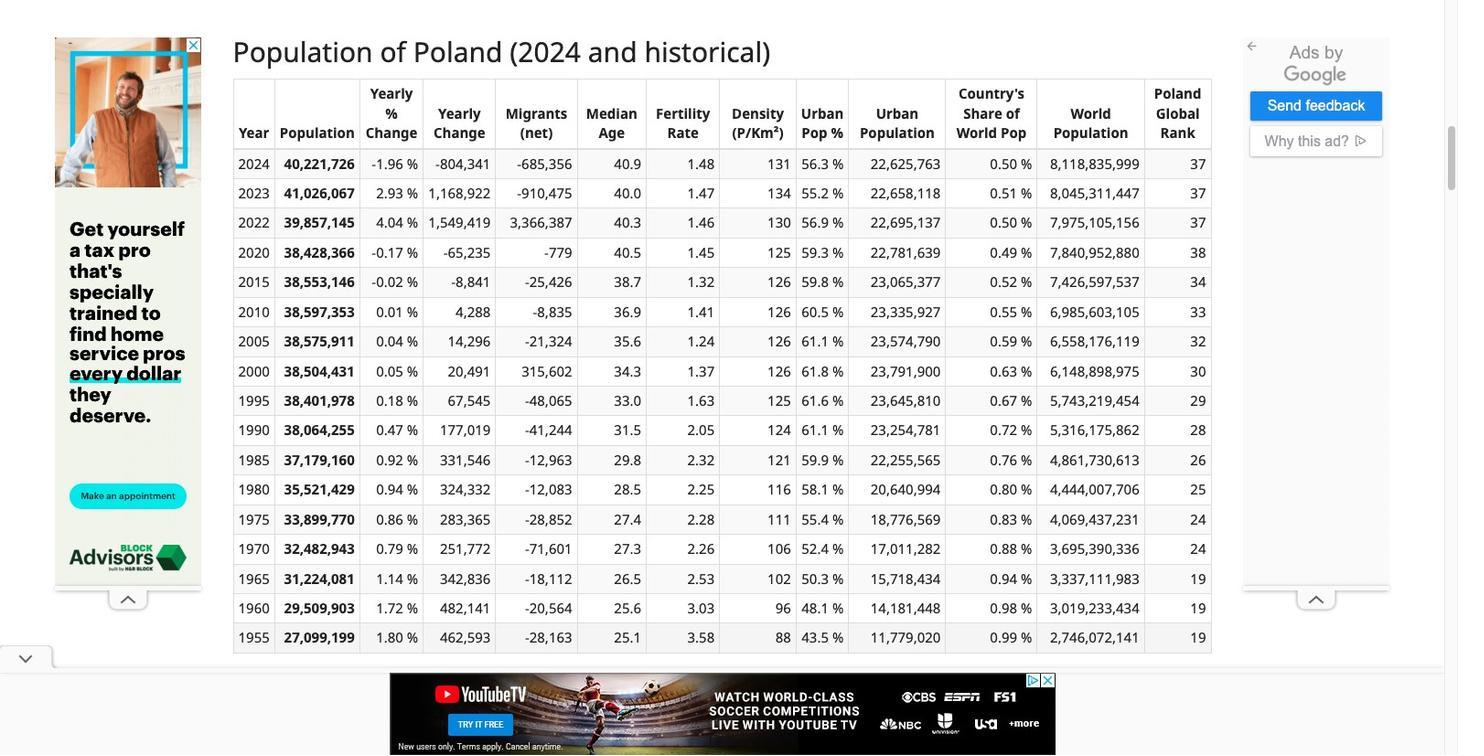 Task type: locate. For each thing, give the bounding box(es) containing it.
0.98
[[991, 599, 1018, 618]]

2 0.50 % from the top
[[991, 214, 1033, 232]]

country's
[[959, 85, 1025, 103]]

0.99 %
[[991, 629, 1033, 647]]

1 horizontal spatial change
[[434, 124, 486, 142]]

5,743,219,454
[[1051, 392, 1140, 410]]

-48,065
[[525, 392, 573, 410]]

2005
[[238, 332, 270, 351]]

1 0.50 % from the top
[[991, 154, 1033, 173]]

% up 0.51 % on the right top of the page
[[1021, 154, 1033, 173]]

% up the 59.9 %
[[833, 421, 844, 440]]

1 horizontal spatial poland
[[1155, 85, 1202, 103]]

yearly
[[370, 85, 413, 103], [438, 104, 481, 122]]

1975
[[238, 510, 270, 529]]

0 vertical spatial poland
[[413, 33, 503, 71]]

-18,112
[[525, 570, 573, 588]]

% right 0.83
[[1021, 510, 1033, 529]]

0.98 %
[[991, 599, 1033, 618]]

4 126 from the top
[[768, 362, 791, 380]]

0 vertical spatial world
[[1071, 104, 1112, 122]]

0.94 down 0.92
[[376, 481, 404, 499]]

61.1 % up the 59.9 %
[[802, 421, 844, 440]]

1 pop from the left
[[802, 124, 828, 142]]

1 urban from the left
[[802, 104, 844, 122]]

7,840,952,880
[[1051, 243, 1140, 262]]

% right 0.02
[[407, 273, 418, 291]]

29.8
[[614, 451, 642, 469]]

4,444,007,706
[[1051, 481, 1140, 499]]

% right 0.51
[[1021, 184, 1033, 202]]

yearly inside yearly change
[[438, 104, 481, 122]]

1 125 from the top
[[768, 243, 791, 262]]

% right 56.3
[[833, 154, 844, 173]]

0 vertical spatial yearly
[[370, 85, 413, 103]]

0.05 %
[[376, 362, 418, 380]]

% right 61.8 at the right
[[833, 362, 844, 380]]

125 up 124
[[768, 392, 791, 410]]

urban inside urban population
[[876, 104, 919, 122]]

30
[[1191, 362, 1207, 380]]

-28,852
[[525, 510, 573, 529]]

0.63
[[991, 362, 1018, 380]]

% right 0.05
[[407, 362, 418, 380]]

1 0.50 from the top
[[991, 154, 1018, 173]]

2 24 from the top
[[1191, 540, 1207, 558]]

61.1 down 60.5
[[802, 332, 829, 351]]

0 horizontal spatial pop
[[802, 124, 828, 142]]

-71,601
[[525, 540, 573, 558]]

0 vertical spatial 61.1 %
[[802, 332, 844, 351]]

0.79
[[376, 540, 404, 558]]

2 vertical spatial world
[[799, 695, 825, 708]]

126 for 61.8 %
[[768, 362, 791, 380]]

0 horizontal spatial 2022
[[238, 214, 270, 232]]

0 vertical spatial 0.94
[[376, 481, 404, 499]]

0.94 % down 0.88 %
[[991, 570, 1033, 588]]

1.41
[[688, 303, 715, 321]]

2 126 from the top
[[768, 303, 791, 321]]

2 urban from the left
[[876, 104, 919, 122]]

121
[[768, 451, 791, 469]]

0.18
[[376, 392, 404, 410]]

% right 55.2 on the top right of page
[[833, 184, 844, 202]]

% right 0.63 at the right
[[1021, 362, 1033, 380]]

urban for population
[[876, 104, 919, 122]]

1 vertical spatial 24
[[1191, 540, 1207, 558]]

1 horizontal spatial 2022
[[941, 695, 962, 708]]

2 125 from the top
[[768, 392, 791, 410]]

- for 8,841
[[451, 273, 456, 291]]

% inside yearly % change
[[386, 104, 398, 122]]

48.1
[[802, 599, 829, 618]]

33
[[1191, 303, 1207, 321]]

world population
[[1054, 104, 1129, 142]]

1 24 from the top
[[1191, 510, 1207, 529]]

61.8 %
[[802, 362, 844, 380]]

% down 60.5 %
[[833, 332, 844, 351]]

change up -804,341
[[434, 124, 486, 142]]

%
[[386, 104, 398, 122], [831, 124, 844, 142], [407, 154, 418, 173], [833, 154, 844, 173], [1021, 154, 1033, 173], [407, 184, 418, 202], [833, 184, 844, 202], [1021, 184, 1033, 202], [407, 214, 418, 232], [833, 214, 844, 232], [1021, 214, 1033, 232], [407, 243, 418, 262], [833, 243, 844, 262], [1021, 243, 1033, 262], [407, 273, 418, 291], [833, 273, 844, 291], [1021, 273, 1033, 291], [407, 303, 418, 321], [833, 303, 844, 321], [1021, 303, 1033, 321], [407, 332, 418, 351], [833, 332, 844, 351], [1021, 332, 1033, 351], [407, 362, 418, 380], [833, 362, 844, 380], [1021, 362, 1033, 380], [407, 392, 418, 410], [833, 392, 844, 410], [1021, 392, 1033, 410], [407, 421, 418, 440], [833, 421, 844, 440], [1021, 421, 1033, 440], [407, 451, 418, 469], [833, 451, 844, 469], [1021, 451, 1033, 469], [407, 481, 418, 499], [833, 481, 844, 499], [1021, 481, 1033, 499], [407, 510, 418, 529], [833, 510, 844, 529], [1021, 510, 1033, 529], [407, 540, 418, 558], [833, 540, 844, 558], [1021, 540, 1033, 558], [407, 570, 418, 588], [833, 570, 844, 588], [1021, 570, 1033, 588], [407, 599, 418, 618], [833, 599, 844, 618], [1021, 599, 1033, 618], [407, 629, 418, 647], [833, 629, 844, 647], [1021, 629, 1033, 647]]

1 horizontal spatial world
[[957, 124, 998, 142]]

0.50 up 0.51
[[991, 154, 1018, 173]]

% right 0.01
[[407, 303, 418, 321]]

1 vertical spatial 0.94
[[991, 570, 1018, 588]]

yearly for %
[[370, 85, 413, 103]]

15,718,434
[[871, 570, 941, 588]]

2022 down (
[[941, 695, 962, 708]]

2 change from the left
[[434, 124, 486, 142]]

0 vertical spatial 125
[[768, 243, 791, 262]]

(medium-
[[1005, 695, 1046, 708]]

0.50 % up 0.49 %
[[991, 214, 1033, 232]]

by
[[441, 695, 451, 708]]

1 61.1 from the top
[[802, 332, 829, 351]]

0 vertical spatial 24
[[1191, 510, 1207, 529]]

yearly up 1.96
[[370, 85, 413, 103]]

world right "division." at the right of page
[[799, 695, 825, 708]]

population
[[233, 33, 373, 71], [280, 124, 355, 142], [860, 124, 935, 142], [1054, 124, 1129, 142], [711, 695, 758, 708], [827, 695, 874, 708]]

0 horizontal spatial change
[[366, 124, 418, 142]]

56.3 %
[[802, 154, 844, 173]]

-0.02 %
[[372, 273, 418, 291]]

and up median
[[588, 33, 638, 71]]

1 vertical spatial and
[[632, 695, 649, 708]]

% down 0.88 %
[[1021, 570, 1033, 588]]

37 for 8,118,835,999
[[1191, 154, 1207, 173]]

median age
[[586, 104, 638, 142]]

12,083
[[530, 481, 573, 499]]

0 vertical spatial 37
[[1191, 154, 1207, 173]]

0 vertical spatial 19
[[1191, 570, 1207, 588]]

1 61.1 % from the top
[[802, 332, 844, 351]]

0.50 down 0.51
[[991, 214, 1018, 232]]

331,546
[[440, 451, 491, 469]]

0.76 %
[[991, 451, 1033, 469]]

0.86
[[376, 510, 404, 529]]

134
[[768, 184, 791, 202]]

% up 56.3 %
[[831, 124, 844, 142]]

0.49 %
[[991, 243, 1033, 262]]

% right 60.5
[[833, 303, 844, 321]]

0 vertical spatial 0.50
[[991, 154, 1018, 173]]

of up yearly % change
[[380, 33, 406, 71]]

0.49
[[991, 243, 1018, 262]]

0.50 % up 0.51 % on the right top of the page
[[991, 154, 1033, 173]]

1995
[[238, 392, 270, 410]]

1970
[[238, 540, 270, 558]]

-0.17 %
[[372, 243, 418, 262]]

0.83 %
[[991, 510, 1033, 529]]

- for 48,065
[[525, 392, 530, 410]]

1 horizontal spatial 0.94
[[991, 570, 1018, 588]]

2015
[[238, 273, 270, 291]]

1 vertical spatial yearly
[[438, 104, 481, 122]]

0.94 down 0.88
[[991, 570, 1018, 588]]

pop inside country's share of world pop
[[1001, 124, 1027, 142]]

106
[[768, 540, 791, 558]]

% right 0.52
[[1021, 273, 1033, 291]]

of down country's at the top of the page
[[1006, 104, 1020, 122]]

- for 685,356
[[517, 154, 522, 173]]

1 vertical spatial poland
[[1155, 85, 1202, 103]]

fertility
[[656, 104, 710, 122]]

% right 0.04
[[407, 332, 418, 351]]

3 126 from the top
[[768, 332, 791, 351]]

61.1 up 59.9
[[802, 421, 829, 440]]

61.1 % down 60.5 %
[[802, 332, 844, 351]]

- for 28,852
[[525, 510, 530, 529]]

1 horizontal spatial 0.94 %
[[991, 570, 1033, 588]]

1 vertical spatial 61.1 %
[[802, 421, 844, 440]]

0 horizontal spatial yearly
[[370, 85, 413, 103]]

1 vertical spatial 0.50
[[991, 214, 1018, 232]]

0.01
[[376, 303, 404, 321]]

% up 1.96
[[386, 104, 398, 122]]

% right 48.1 at the bottom right of page
[[833, 599, 844, 618]]

0.83
[[991, 510, 1018, 529]]

125 down 130
[[768, 243, 791, 262]]

2 61.1 % from the top
[[802, 421, 844, 440]]

20,491
[[448, 362, 491, 380]]

2.53
[[688, 570, 715, 588]]

social
[[651, 695, 676, 708]]

urban up 22,625,763
[[876, 104, 919, 122]]

(2024
[[510, 33, 581, 71]]

world down share on the top right of the page
[[957, 124, 998, 142]]

% right 50.3
[[833, 570, 844, 588]]

1 vertical spatial 61.1
[[802, 421, 829, 440]]

2 0.50 from the top
[[991, 214, 1018, 232]]

56.9 %
[[802, 214, 844, 232]]

124
[[768, 421, 791, 440]]

1 vertical spatial 2022
[[941, 695, 962, 708]]

342,836
[[440, 570, 491, 588]]

poland up yearly change
[[413, 33, 503, 71]]

% right 2.93
[[407, 184, 418, 202]]

% right 61.6
[[833, 392, 844, 410]]

1 vertical spatial 19
[[1191, 599, 1207, 618]]

- for 41,244
[[525, 421, 530, 440]]

world inside world population
[[1071, 104, 1112, 122]]

1 horizontal spatial urban
[[876, 104, 919, 122]]

% down 0.92 %
[[407, 481, 418, 499]]

1 vertical spatial 37
[[1191, 184, 1207, 202]]

0.50 %
[[991, 154, 1033, 173], [991, 214, 1033, 232]]

urban pop %
[[802, 104, 844, 142]]

1,168,922
[[429, 184, 491, 202]]

0 vertical spatial 61.1
[[802, 332, 829, 351]]

- for 0.17
[[372, 243, 376, 262]]

% right 0.47
[[407, 421, 418, 440]]

2 pop from the left
[[1001, 124, 1027, 142]]

2 horizontal spatial world
[[1071, 104, 1112, 122]]

poland up global
[[1155, 85, 1202, 103]]

0 horizontal spatial 0.94
[[376, 481, 404, 499]]

world up 8,118,835,999
[[1071, 104, 1112, 122]]

% right 1.80
[[407, 629, 418, 647]]

pop inside urban pop %
[[802, 124, 828, 142]]

1 37 from the top
[[1191, 154, 1207, 173]]

1 vertical spatial world
[[957, 124, 998, 142]]

38,064,255
[[284, 421, 355, 440]]

change up 1.96
[[366, 124, 418, 142]]

61.6 %
[[802, 392, 844, 410]]

61.1 for 124
[[802, 421, 829, 440]]

2 vertical spatial 19
[[1191, 629, 1207, 647]]

yearly change
[[434, 104, 486, 142]]

historical)
[[645, 33, 771, 71]]

division.
[[760, 695, 797, 708]]

1 vertical spatial 125
[[768, 392, 791, 410]]

0 vertical spatial 0.50 %
[[991, 154, 1033, 173]]

1 horizontal spatial pop
[[1001, 124, 1027, 142]]

2022 down 2023
[[238, 214, 270, 232]]

3 19 from the top
[[1191, 629, 1207, 647]]

31,224,081
[[284, 570, 355, 588]]

21,324
[[530, 332, 573, 351]]

% right 0.79 at the left bottom of the page
[[407, 540, 418, 558]]

urban up 56.3 %
[[802, 104, 844, 122]]

3 37 from the top
[[1191, 214, 1207, 232]]

- for 25,426
[[525, 273, 530, 291]]

56.3
[[802, 154, 829, 173]]

% right 0.86
[[407, 510, 418, 529]]

34
[[1191, 273, 1207, 291]]

24
[[1191, 510, 1207, 529], [1191, 540, 1207, 558]]

and left social at the bottom left of page
[[632, 695, 649, 708]]

yearly inside yearly % change
[[370, 85, 413, 103]]

0.88
[[991, 540, 1018, 558]]

2 19 from the top
[[1191, 599, 1207, 618]]

0 horizontal spatial urban
[[802, 104, 844, 122]]

of left 'data'
[[408, 695, 417, 708]]

0.88 %
[[991, 540, 1033, 558]]

17,011,282
[[871, 540, 941, 558]]

40.9
[[614, 154, 642, 173]]

19 for 3,019,233,434
[[1191, 599, 1207, 618]]

-
[[372, 154, 376, 173], [436, 154, 440, 173], [517, 154, 522, 173], [517, 184, 522, 202], [372, 243, 376, 262], [444, 243, 448, 262], [545, 243, 549, 262], [372, 273, 376, 291], [451, 273, 456, 291], [525, 273, 530, 291], [533, 303, 537, 321], [525, 332, 530, 351], [525, 392, 530, 410], [525, 421, 530, 440], [525, 451, 530, 469], [525, 481, 530, 499], [525, 510, 530, 529], [525, 540, 530, 558], [525, 570, 530, 588], [525, 599, 530, 618], [525, 629, 530, 647]]

yearly for change
[[438, 104, 481, 122]]

1 19 from the top
[[1191, 570, 1207, 588]]

1 vertical spatial 0.50 %
[[991, 214, 1033, 232]]

1 126 from the top
[[768, 273, 791, 291]]

0 horizontal spatial world
[[799, 695, 825, 708]]

- for 12,083
[[525, 481, 530, 499]]

% right 0.55
[[1021, 303, 1033, 321]]

- for 804,341
[[436, 154, 440, 173]]

yearly up -804,341
[[438, 104, 481, 122]]

-1.96 %
[[372, 154, 418, 173]]

1 horizontal spatial yearly
[[438, 104, 481, 122]]

0 vertical spatial and
[[588, 33, 638, 71]]

2 37 from the top
[[1191, 184, 1207, 202]]

125 for 59.3 %
[[768, 243, 791, 262]]

- for 18,112
[[525, 570, 530, 588]]

0.94 % down 0.92 %
[[376, 481, 418, 499]]

- for 8,835
[[533, 303, 537, 321]]

-685,356
[[517, 154, 573, 173]]

37 for 7,975,105,156
[[1191, 214, 1207, 232]]

of left economic
[[577, 695, 586, 708]]

1980
[[238, 481, 270, 499]]

% right 0.17
[[407, 243, 418, 262]]

pop up 56.3
[[802, 124, 828, 142]]

5,316,175,862
[[1051, 421, 1140, 440]]

7,975,105,156
[[1051, 214, 1140, 232]]

2 61.1 from the top
[[802, 421, 829, 440]]

population of poland (2024 and historical)
[[233, 33, 771, 71]]

0 vertical spatial 0.94 %
[[376, 481, 418, 499]]

2 vertical spatial 37
[[1191, 214, 1207, 232]]

125
[[768, 243, 791, 262], [768, 392, 791, 410]]

united
[[453, 695, 482, 708]]

pop down share on the top right of the page
[[1001, 124, 1027, 142]]



Task type: describe. For each thing, give the bounding box(es) containing it.
department
[[523, 695, 575, 708]]

% inside urban pop %
[[831, 124, 844, 142]]

1,549,419
[[429, 214, 491, 232]]

% right 52.4
[[833, 540, 844, 558]]

and inside source: worldometer ( www.worldometers.info ) elaboration of data by united nations, department of economic and social affairs, population division. world population prospects: the 2022 revision . (medium-fertility variant).
[[632, 695, 649, 708]]

% right 59.8
[[833, 273, 844, 291]]

worldometer
[[873, 677, 958, 694]]

126 for 59.8 %
[[768, 273, 791, 291]]

38,597,353
[[284, 303, 355, 321]]

migrants
[[506, 104, 568, 122]]

0.59 %
[[991, 332, 1033, 351]]

% right 4.04
[[407, 214, 418, 232]]

14,181,448
[[871, 599, 941, 618]]

the
[[923, 695, 939, 708]]

0.72
[[991, 421, 1018, 440]]

40.0
[[614, 184, 642, 202]]

126 for 60.5 %
[[768, 303, 791, 321]]

6,985,603,105
[[1051, 303, 1140, 321]]

19 for 2,746,072,141
[[1191, 629, 1207, 647]]

2023
[[238, 184, 270, 202]]

0 vertical spatial 2022
[[238, 214, 270, 232]]

111
[[768, 510, 791, 529]]

1 vertical spatial 0.94 %
[[991, 570, 1033, 588]]

- for 0.02
[[372, 273, 376, 291]]

40.3
[[614, 214, 642, 232]]

61.1 for 126
[[802, 332, 829, 351]]

462,593
[[440, 629, 491, 647]]

19 for 3,337,111,983
[[1191, 570, 1207, 588]]

0 horizontal spatial 0.94 %
[[376, 481, 418, 499]]

1.45
[[688, 243, 715, 262]]

0.51 %
[[991, 184, 1033, 202]]

27.3
[[614, 540, 642, 558]]

52.4 %
[[802, 540, 844, 558]]

% right 0.67
[[1021, 392, 1033, 410]]

nations,
[[484, 695, 520, 708]]

131
[[768, 154, 791, 173]]

% down 0.51 % on the right top of the page
[[1021, 214, 1033, 232]]

(p/km²)
[[733, 124, 784, 142]]

2.28
[[688, 510, 715, 529]]

% right the 58.1
[[833, 481, 844, 499]]

% right the 0.80
[[1021, 481, 1033, 499]]

48.1 %
[[802, 599, 844, 618]]

world inside country's share of world pop
[[957, 124, 998, 142]]

36.9
[[614, 303, 642, 321]]

- for 779
[[545, 243, 549, 262]]

% right 0.59
[[1021, 332, 1033, 351]]

116
[[768, 481, 791, 499]]

% right 1.96
[[407, 154, 418, 173]]

18,112
[[530, 570, 573, 588]]

% right 1.72
[[407, 599, 418, 618]]

126 for 61.1 %
[[768, 332, 791, 351]]

37,179,160
[[284, 451, 355, 469]]

324,332
[[440, 481, 491, 499]]

41,244
[[530, 421, 573, 440]]

0.04 %
[[376, 332, 418, 351]]

- for 20,564
[[525, 599, 530, 618]]

variant).
[[1079, 695, 1114, 708]]

0.17
[[376, 243, 404, 262]]

- for 28,163
[[525, 629, 530, 647]]

% right 0.99 on the bottom right of page
[[1021, 629, 1033, 647]]

3.03
[[688, 599, 715, 618]]

- for 21,324
[[525, 332, 530, 351]]

% right "43.5"
[[833, 629, 844, 647]]

37 for 8,045,311,447
[[1191, 184, 1207, 202]]

0.50 for 8,118,835,999
[[991, 154, 1018, 173]]

482,141
[[440, 599, 491, 618]]

urban for pop
[[802, 104, 844, 122]]

24 for 4,069,437,231
[[1191, 510, 1207, 529]]

1.24
[[688, 332, 715, 351]]

share
[[964, 104, 1003, 122]]

20,640,994
[[871, 481, 941, 499]]

1990
[[238, 421, 270, 440]]

% right '0.72'
[[1021, 421, 1033, 440]]

2.93 %
[[376, 184, 418, 202]]

1.80
[[376, 629, 404, 647]]

26.5
[[614, 570, 642, 588]]

2.05
[[688, 421, 715, 440]]

28
[[1191, 421, 1207, 440]]

fertility rate
[[656, 104, 710, 142]]

1 change from the left
[[366, 124, 418, 142]]

1.46
[[688, 214, 715, 232]]

poland global rank
[[1155, 85, 1202, 142]]

31.5
[[614, 421, 642, 440]]

38,575,911
[[284, 332, 355, 351]]

% right 1.14
[[407, 570, 418, 588]]

61.1 % for 124
[[802, 421, 844, 440]]

1960
[[238, 599, 270, 618]]

29,509,903
[[284, 599, 355, 618]]

41,026,067
[[284, 184, 355, 202]]

% right the "59.3"
[[833, 243, 844, 262]]

-65,235
[[444, 243, 491, 262]]

% right 0.76
[[1021, 451, 1033, 469]]

38,553,146
[[284, 273, 355, 291]]

61.8
[[802, 362, 829, 380]]

0.80 %
[[991, 481, 1033, 499]]

data
[[419, 695, 438, 708]]

0.52
[[991, 273, 1018, 291]]

% right 0.92
[[407, 451, 418, 469]]

% right 59.9
[[833, 451, 844, 469]]

2,746,072,141
[[1051, 629, 1140, 647]]

50.3 %
[[802, 570, 844, 588]]

1985
[[238, 451, 270, 469]]

% right "55.4"
[[833, 510, 844, 529]]

- for 71,601
[[525, 540, 530, 558]]

39,857,145
[[284, 214, 355, 232]]

4,861,730,613
[[1051, 451, 1140, 469]]

1.14 %
[[376, 570, 418, 588]]

0.01 %
[[376, 303, 418, 321]]

% right 0.98
[[1021, 599, 1033, 618]]

2010
[[238, 303, 270, 321]]

3,337,111,983
[[1051, 570, 1140, 588]]

61.6
[[802, 392, 829, 410]]

(net)
[[521, 124, 553, 142]]

-804,341
[[436, 154, 491, 173]]

14,296
[[448, 332, 491, 351]]

www.worldometers.info
[[965, 677, 1110, 694]]

0.50 % for 8,118,835,999
[[991, 154, 1033, 173]]

% right 0.18
[[407, 392, 418, 410]]

0 horizontal spatial poland
[[413, 33, 503, 71]]

2022 inside source: worldometer ( www.worldometers.info ) elaboration of data by united nations, department of economic and social affairs, population division. world population prospects: the 2022 revision . (medium-fertility variant).
[[941, 695, 962, 708]]

0.50 for 7,975,105,156
[[991, 214, 1018, 232]]

economic
[[588, 695, 630, 708]]

8,045,311,447
[[1051, 184, 1140, 202]]

-12,083
[[525, 481, 573, 499]]

of inside country's share of world pop
[[1006, 104, 1020, 122]]

- for 910,475
[[517, 184, 522, 202]]

yearly % change
[[366, 85, 418, 142]]

- for 1.96
[[372, 154, 376, 173]]

61.1 % for 126
[[802, 332, 844, 351]]

% right 0.88
[[1021, 540, 1033, 558]]

- for 65,235
[[444, 243, 448, 262]]

0.50 % for 7,975,105,156
[[991, 214, 1033, 232]]

0.79 %
[[376, 540, 418, 558]]

- for 12,963
[[525, 451, 530, 469]]

world inside source: worldometer ( www.worldometers.info ) elaboration of data by united nations, department of economic and social affairs, population division. world population prospects: the 2022 revision . (medium-fertility variant).
[[799, 695, 825, 708]]

global
[[1156, 104, 1200, 122]]

0.47 %
[[376, 421, 418, 440]]

125 for 61.6 %
[[768, 392, 791, 410]]

96
[[776, 599, 791, 618]]

% right 0.49
[[1021, 243, 1033, 262]]

24 for 3,695,390,336
[[1191, 540, 1207, 558]]

2000
[[238, 362, 270, 380]]

-779
[[545, 243, 573, 262]]

2020
[[238, 243, 270, 262]]

25,426
[[530, 273, 573, 291]]

38.7
[[614, 273, 642, 291]]

55.2
[[802, 184, 829, 202]]

177,019
[[440, 421, 491, 440]]

% right the 56.9
[[833, 214, 844, 232]]



Task type: vqa. For each thing, say whether or not it's contained in the screenshot.
ROW containing 8,633,235
no



